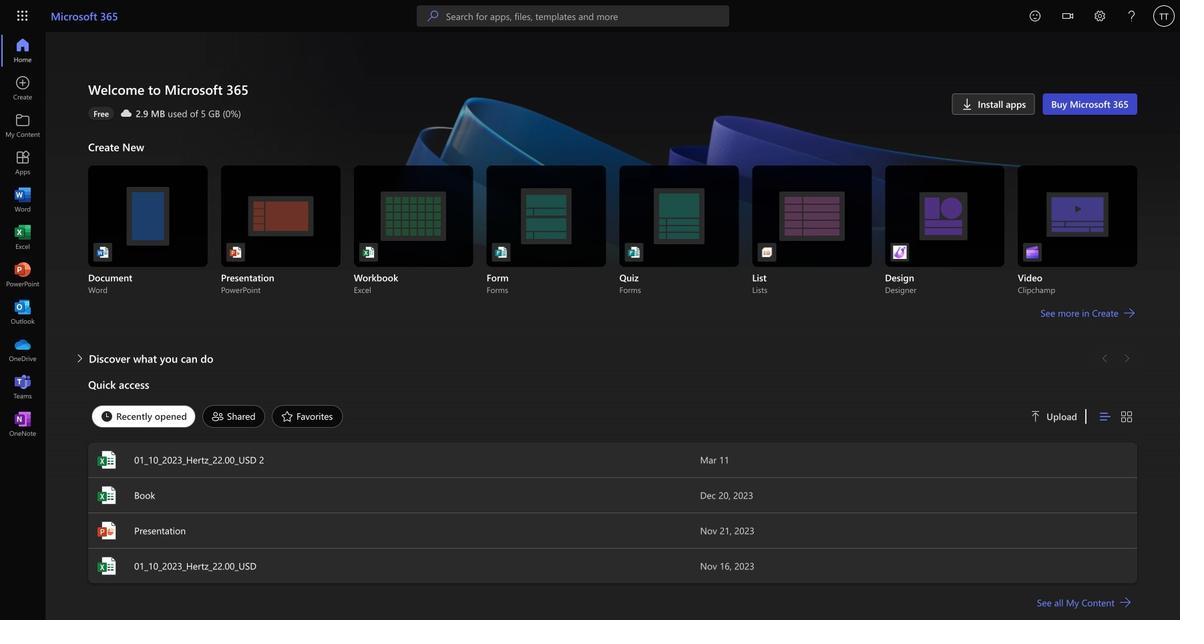 Task type: locate. For each thing, give the bounding box(es) containing it.
name 01_10_2023_hertz_22.00_usd 2 cell
[[88, 450, 700, 471]]

excel image down word image
[[16, 231, 29, 245]]

list
[[88, 166, 1138, 295]]

excel image up powerpoint image
[[96, 485, 118, 506]]

0 vertical spatial excel image
[[16, 231, 29, 245]]

teams image
[[16, 381, 29, 394]]

forms survey image
[[495, 246, 508, 259]]

excel image
[[96, 556, 118, 577]]

name presentation cell
[[88, 520, 700, 542]]

application
[[0, 32, 1180, 621]]

word image
[[16, 194, 29, 207]]

tt image
[[1154, 5, 1175, 27]]

banner
[[0, 0, 1180, 34]]

name book cell
[[88, 485, 700, 506]]

tab list
[[88, 402, 1015, 432]]

tab
[[88, 406, 199, 428], [199, 406, 269, 428], [269, 406, 346, 428]]

1 vertical spatial excel image
[[96, 450, 118, 471]]

navigation
[[0, 32, 45, 444]]

excel image
[[16, 231, 29, 245], [96, 450, 118, 471], [96, 485, 118, 506]]

excel image down recently opened element
[[96, 450, 118, 471]]

powerpoint image
[[16, 269, 29, 282]]

2 vertical spatial excel image
[[96, 485, 118, 506]]

favorites element
[[272, 406, 343, 428]]

word document image
[[96, 246, 110, 259]]

None search field
[[417, 5, 729, 27]]

apps image
[[16, 156, 29, 170]]

excel workbook image
[[362, 246, 375, 259]]

designer design image
[[893, 246, 907, 259], [893, 246, 907, 259]]

create new element
[[88, 136, 1138, 348]]



Task type: vqa. For each thing, say whether or not it's contained in the screenshot.
Designer Design icon
yes



Task type: describe. For each thing, give the bounding box(es) containing it.
onedrive image
[[16, 343, 29, 357]]

home image
[[16, 44, 29, 57]]

2 tab from the left
[[199, 406, 269, 428]]

new quiz image
[[628, 246, 641, 259]]

clipchamp video image
[[1026, 246, 1040, 259]]

recently opened element
[[92, 406, 196, 428]]

excel image for name book cell
[[96, 485, 118, 506]]

my content image
[[16, 119, 29, 132]]

shared element
[[202, 406, 265, 428]]

onenote image
[[16, 418, 29, 432]]

outlook image
[[16, 306, 29, 319]]

excel image for name 01_10_2023_hertz_22.00_usd 2 cell
[[96, 450, 118, 471]]

create image
[[16, 82, 29, 95]]

this account doesn't have a microsoft 365 subscription. click to view your benefits. tooltip
[[88, 107, 114, 120]]

1 tab from the left
[[88, 406, 199, 428]]

Search box. Suggestions appear as you type. search field
[[446, 5, 729, 27]]

name 01_10_2023_hertz_22.00_usd cell
[[88, 556, 700, 577]]

powerpoint presentation image
[[229, 246, 242, 259]]

powerpoint image
[[96, 520, 118, 542]]

3 tab from the left
[[269, 406, 346, 428]]

lists list image
[[761, 246, 774, 259]]



